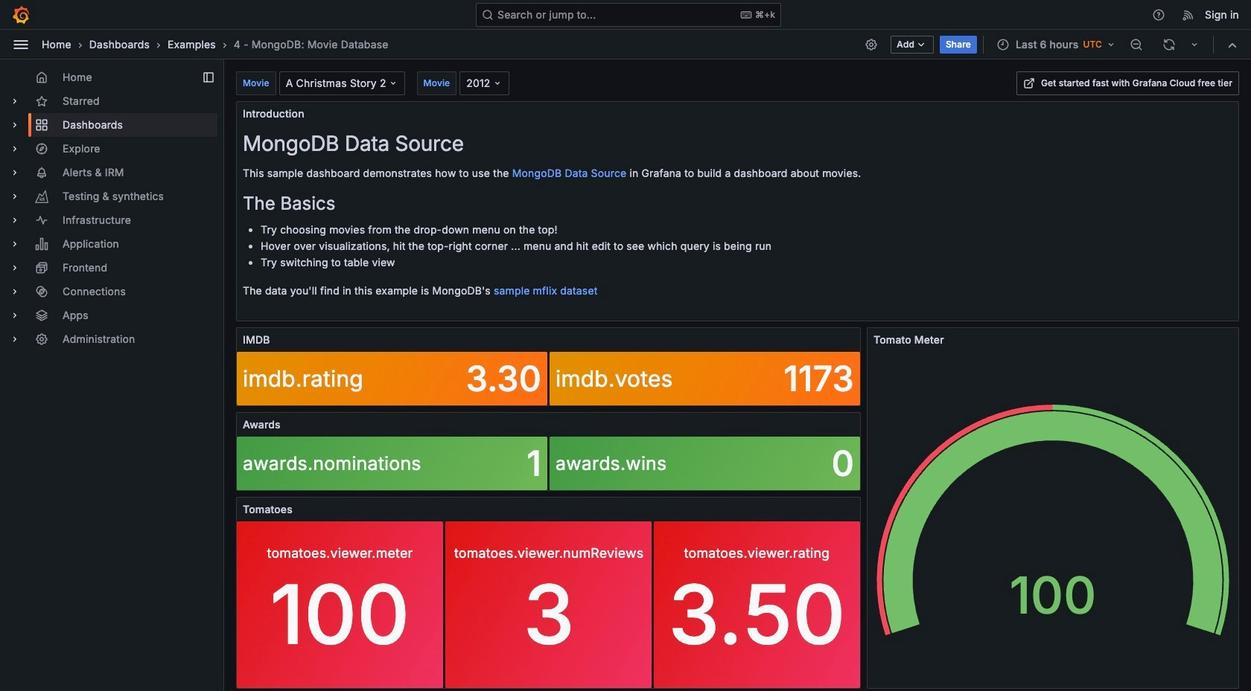 Task type: describe. For each thing, give the bounding box(es) containing it.
help image
[[1152, 8, 1166, 21]]

expand section connections image
[[9, 286, 21, 298]]

refresh dashboard image
[[1163, 38, 1176, 51]]

expand section explore image
[[9, 143, 21, 155]]

grafana image
[[12, 6, 30, 23]]

dashboard settings image
[[865, 38, 878, 51]]

news image
[[1182, 8, 1196, 21]]

expand section apps image
[[9, 310, 21, 322]]

expand section administration image
[[9, 334, 21, 346]]

close menu image
[[12, 35, 30, 53]]

expand section frontend image
[[9, 262, 21, 274]]

expand section infrastructure image
[[9, 215, 21, 226]]



Task type: locate. For each thing, give the bounding box(es) containing it.
navigation element
[[0, 60, 223, 363]]

expand section starred image
[[9, 95, 21, 107]]

expand section testing & synthetics image
[[9, 191, 21, 203]]

undock menu image
[[203, 72, 215, 83]]

expand section alerts & irm image
[[9, 167, 21, 179]]

expand section application image
[[9, 238, 21, 250]]

expand section dashboards image
[[9, 119, 21, 131]]

zoom out time range image
[[1130, 38, 1143, 51]]

auto refresh turned off. choose refresh time interval image
[[1189, 38, 1201, 50]]



